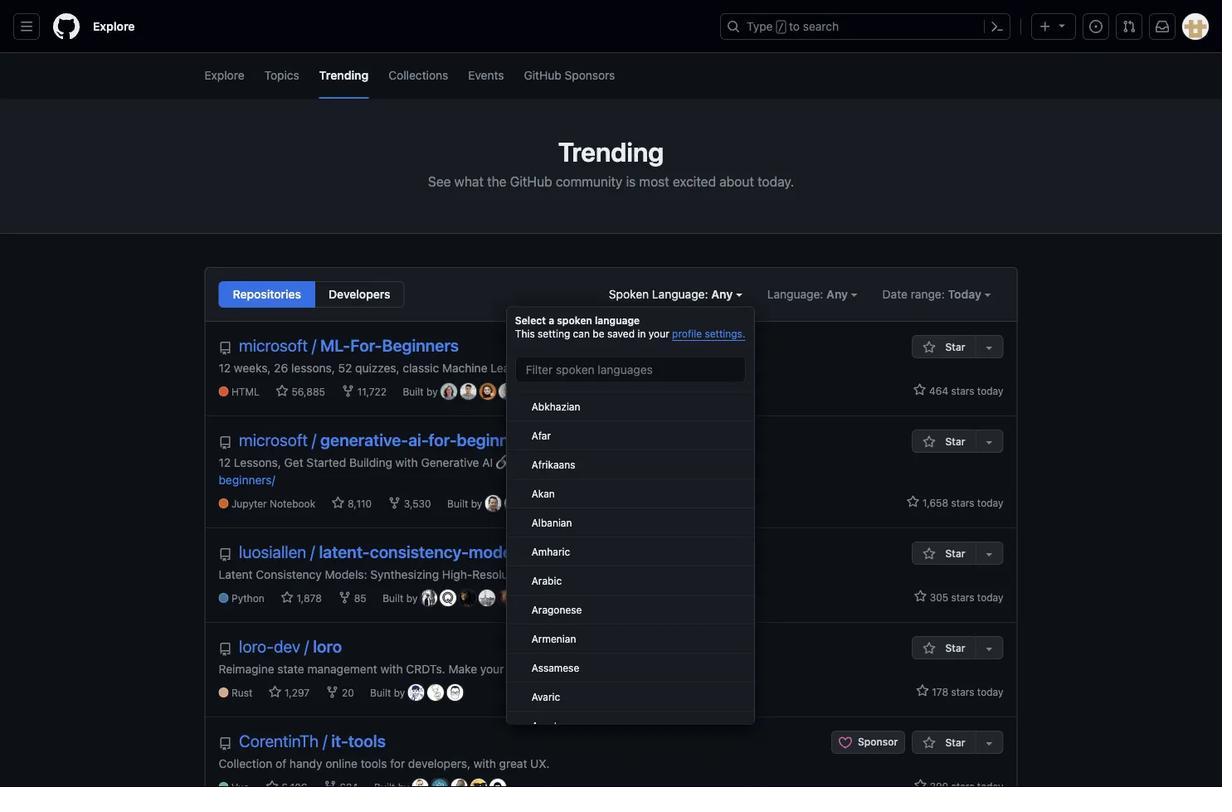 Task type: locate. For each thing, give the bounding box(es) containing it.
today down add this repository to a list image
[[977, 686, 1003, 698]]

0 vertical spatial trending
[[319, 68, 369, 82]]

2 star button from the top
[[912, 430, 975, 453]]

stars for model
[[951, 592, 974, 603]]

@leestott image
[[524, 495, 540, 512]]

@imsingee image
[[447, 684, 463, 701]]

star button for for-
[[912, 430, 975, 453]]

built by down https://microsoft.github.io/generative-ai-for- beginners/ link
[[447, 498, 485, 510]]

explore link right homepage image on the left top
[[86, 13, 141, 40]]

explore left topics
[[205, 68, 244, 82]]

0 vertical spatial repo image
[[219, 436, 232, 450]]

star for beginners
[[945, 341, 965, 353]]

for-
[[350, 336, 382, 355]]

microsoft for microsoft / ml-for-beginners
[[239, 336, 308, 355]]

repo image up latent
[[219, 548, 232, 562]]

3 today from the top
[[977, 592, 1003, 603]]

avaric link
[[507, 682, 754, 711]]

12 lessons, get started building with generative ai 🔗
[[219, 455, 511, 469]]

1 horizontal spatial explore
[[205, 68, 244, 82]]

star image inside 8,110 link
[[332, 497, 345, 510]]

@luosiallen image
[[420, 590, 437, 606]]

/ left ml-
[[312, 336, 316, 355]]

stars right 464
[[951, 385, 974, 397]]

1 horizontal spatial your
[[649, 328, 669, 340]]

star image inside 1,878 link
[[281, 591, 294, 605]]

issue opened image
[[1089, 20, 1103, 33]]

0 vertical spatial 12
[[219, 361, 231, 375]]

@vidushi gupta image
[[479, 383, 496, 400]]

microsoft for microsoft / generative-ai-for-beginners
[[239, 430, 308, 450]]

/ left to
[[778, 22, 784, 33]]

4 stars from the top
[[951, 686, 974, 698]]

464
[[929, 385, 948, 397]]

1 vertical spatial fork image
[[338, 591, 351, 605]]

2 vertical spatial repo image
[[219, 738, 232, 751]]

1 horizontal spatial fork image
[[338, 591, 351, 605]]

@softchris image up 'albanian'
[[543, 495, 560, 512]]

fork image for it-
[[323, 780, 337, 787]]

1 vertical spatial repo image
[[219, 548, 232, 562]]

305 stars today
[[927, 592, 1003, 603]]

microsoft up lessons,
[[239, 430, 308, 450]]

fork image down management
[[326, 686, 339, 699]]

1 horizontal spatial ai-
[[715, 455, 729, 469]]

range:
[[911, 287, 945, 301]]

python
[[231, 593, 264, 605]]

abkhazian link
[[507, 392, 754, 421]]

/ left it-
[[323, 731, 327, 751]]

@hereje image
[[460, 383, 477, 400]]

1 microsoft from the top
[[239, 336, 308, 355]]

1 horizontal spatial language:
[[767, 287, 823, 301]]

star for model
[[945, 548, 965, 559]]

beginners
[[382, 336, 459, 355]]

microsoft
[[239, 336, 308, 355], [239, 430, 308, 450]]

stars for beginners
[[951, 385, 974, 397]]

star image inside 1,297 link
[[269, 686, 282, 699]]

for left all
[[540, 361, 555, 375]]

repo image up html
[[219, 342, 232, 355]]

luosiallen / latent-consistency-model
[[239, 542, 516, 562]]

of
[[276, 757, 286, 770]]

built down synthesizing
[[383, 593, 404, 605]]

collections
[[389, 68, 448, 82]]

see
[[428, 174, 451, 190]]

305
[[930, 592, 948, 603]]

/ for latent-consistency-model
[[310, 542, 315, 562]]

0 vertical spatial your
[[649, 328, 669, 340]]

by left @luosiallen icon
[[406, 593, 418, 605]]

trending right topics
[[319, 68, 369, 82]]

0 horizontal spatial trending
[[319, 68, 369, 82]]

select a spoken language this setting can be                saved              in your profile settings.
[[515, 315, 745, 340]]

3 star button from the top
[[912, 542, 975, 565]]

microsoft up 26
[[239, 336, 308, 355]]

luosiallen
[[239, 542, 306, 562]]

1 vertical spatial your
[[480, 662, 504, 676]]

for
[[540, 361, 555, 375], [390, 757, 405, 770]]

add this repository to a list image up '464 stars today'
[[983, 341, 996, 354]]

repo image for loro-dev / loro
[[219, 643, 232, 656]]

star button down 464
[[912, 430, 975, 453]]

explore right homepage image on the left top
[[93, 19, 135, 33]]

built by down synthesizing
[[383, 593, 420, 605]]

afar link
[[507, 421, 754, 450]]

/ up started
[[312, 430, 316, 450]]

built by
[[403, 386, 441, 398], [447, 498, 485, 510], [383, 593, 420, 605], [370, 687, 408, 699]]

management
[[307, 662, 377, 676]]

fork image
[[341, 385, 355, 398], [326, 686, 339, 699]]

add this repository to a list image
[[983, 642, 996, 655]]

1 repo image from the top
[[219, 436, 232, 450]]

stars right '305'
[[951, 592, 974, 603]]

0 vertical spatial fork image
[[388, 497, 401, 510]]

1 star from the top
[[945, 341, 965, 353]]

your left app
[[480, 662, 504, 676]]

by for for-
[[471, 498, 482, 510]]

2 stars from the top
[[951, 497, 974, 509]]

1 horizontal spatial trending
[[558, 136, 664, 168]]

tools right online
[[361, 757, 387, 770]]

handy
[[289, 757, 322, 770]]

what
[[454, 174, 484, 190]]

fork image for latent-
[[338, 591, 351, 605]]

star image
[[923, 436, 936, 449], [914, 590, 927, 603], [923, 642, 936, 655], [916, 684, 929, 698], [914, 779, 927, 787], [265, 780, 279, 787]]

menu
[[506, 307, 755, 787]]

any up settings.
[[711, 287, 733, 301]]

today right 464
[[977, 385, 1003, 397]]

0 horizontal spatial explore link
[[86, 13, 141, 40]]

@zxch3n image
[[408, 684, 425, 701]]

avaric
[[532, 691, 560, 702]]

armenian link
[[507, 624, 754, 653]]

fork image inside 20 link
[[326, 686, 339, 699]]

fork image right 8,110
[[388, 497, 401, 510]]

12 up beginners/
[[219, 455, 231, 469]]

collection of handy online tools for developers, with great ux.
[[219, 757, 550, 770]]

star button up '305'
[[912, 542, 975, 565]]

built by for model
[[383, 593, 420, 605]]

/ inside type / to search
[[778, 22, 784, 33]]

all
[[558, 361, 570, 375]]

1 12 from the top
[[219, 361, 231, 375]]

spoken
[[557, 315, 592, 326]]

by left @john0isaac icon
[[471, 498, 482, 510]]

repo image
[[219, 436, 232, 450], [219, 643, 232, 656]]

github right "the"
[[510, 174, 552, 190]]

3 add this repository to a list image from the top
[[983, 548, 996, 561]]

/ for to search
[[778, 22, 784, 33]]

notebook
[[270, 498, 315, 510]]

star
[[945, 341, 965, 353], [945, 436, 965, 447], [945, 548, 965, 559], [945, 642, 965, 654], [945, 737, 965, 748]]

star up '464 stars today'
[[945, 341, 965, 353]]

star button up 464
[[912, 335, 975, 358]]

0 horizontal spatial ai-
[[408, 430, 429, 450]]

corentinth / it-tools
[[239, 731, 386, 751]]

2 horizontal spatial fork image
[[388, 497, 401, 510]]

built left @john0isaac icon
[[447, 498, 468, 510]]

add this repository to a list image
[[983, 341, 996, 354], [983, 436, 996, 449], [983, 548, 996, 561], [983, 737, 996, 750]]

0 horizontal spatial explore
[[93, 19, 135, 33]]

repo image up beginners/
[[219, 436, 232, 450]]

fork image inside 3,530 link
[[388, 497, 401, 510]]

this
[[515, 328, 535, 340]]

star left add this repository to a list image
[[945, 642, 965, 654]]

0 vertical spatial microsoft
[[239, 336, 308, 355]]

trending up the is
[[558, 136, 664, 168]]

any left 'date'
[[826, 287, 848, 301]]

1 horizontal spatial explore link
[[205, 53, 244, 99]]

star image
[[923, 341, 936, 354], [913, 383, 926, 397], [276, 385, 289, 398], [907, 495, 920, 509], [332, 497, 345, 510], [923, 548, 936, 561], [281, 591, 294, 605], [269, 686, 282, 699], [923, 737, 936, 750]]

by left the @jlooper icon
[[426, 386, 438, 398]]

built for for-
[[403, 386, 424, 398]]

quizzes,
[[355, 361, 400, 375]]

2 any from the left
[[826, 287, 848, 301]]

2 microsoft from the top
[[239, 430, 308, 450]]

type / to search
[[747, 19, 839, 33]]

star down '178 stars today'
[[945, 737, 965, 748]]

0 horizontal spatial fork image
[[323, 780, 337, 787]]

star image left 1,658
[[907, 495, 920, 509]]

@jlooper image
[[441, 383, 457, 400]]

trending link
[[319, 53, 369, 99]]

star image for 1,297
[[269, 686, 282, 699]]

@softchris image right @vidushi gupta icon
[[499, 383, 515, 400]]

star button down "178"
[[912, 731, 975, 754]]

trending inside trending see what the github community is most excited about today.
[[558, 136, 664, 168]]

3,530
[[401, 498, 431, 510]]

fork image for generative-
[[388, 497, 401, 510]]

2 star from the top
[[945, 436, 965, 447]]

fork image inside 85 link
[[338, 591, 351, 605]]

@softchris image for microsoft / ml-for-beginners
[[499, 383, 515, 400]]

by
[[426, 386, 438, 398], [471, 498, 482, 510], [406, 593, 418, 605], [394, 687, 405, 699]]

1 vertical spatial trending
[[558, 136, 664, 168]]

abkhazian
[[532, 400, 580, 412]]

1 vertical spatial repo image
[[219, 643, 232, 656]]

12 for microsoft / generative-ai-for-beginners
[[219, 455, 231, 469]]

add this repository to a list image up 305 stars today
[[983, 548, 996, 561]]

built down classic
[[403, 386, 424, 398]]

2 repo image from the top
[[219, 548, 232, 562]]

1 vertical spatial ai-
[[715, 455, 729, 469]]

2 vertical spatial fork image
[[323, 780, 337, 787]]

type
[[747, 19, 773, 33]]

classic
[[403, 361, 439, 375]]

1 horizontal spatial @softchris image
[[543, 495, 560, 512]]

fork image down online
[[323, 780, 337, 787]]

today for beginners
[[977, 385, 1003, 397]]

1 vertical spatial for
[[390, 757, 405, 770]]

0 vertical spatial @softchris image
[[499, 383, 515, 400]]

built for consistency-
[[383, 593, 404, 605]]

0 horizontal spatial language:
[[652, 287, 708, 301]]

language
[[595, 315, 640, 326]]

star image left 464
[[913, 383, 926, 397]]

1 vertical spatial for-
[[729, 455, 749, 469]]

stars
[[951, 385, 974, 397], [951, 497, 974, 509], [951, 592, 974, 603], [951, 686, 974, 698]]

0 vertical spatial fork image
[[341, 385, 355, 398]]

great
[[499, 757, 527, 770]]

star down '464 stars today'
[[945, 436, 965, 447]]

1 horizontal spatial any
[[826, 287, 848, 301]]

for left developers,
[[390, 757, 405, 770]]

language: any
[[767, 287, 851, 301]]

1 repo image from the top
[[219, 342, 232, 355]]

fork image down 52
[[341, 385, 355, 398]]

@softchris image
[[499, 383, 515, 400], [543, 495, 560, 512]]

2 12 from the top
[[219, 455, 231, 469]]

app
[[507, 662, 527, 676]]

stars right 1,658
[[951, 497, 974, 509]]

2 add this repository to a list image from the top
[[983, 436, 996, 449]]

developers
[[329, 287, 390, 301]]

star up 305 stars today
[[945, 548, 965, 559]]

star for for-
[[945, 436, 965, 447]]

add this repository to a list image for latent-consistency-model
[[983, 548, 996, 561]]

profile
[[672, 328, 702, 340]]

1 vertical spatial explore
[[205, 68, 244, 82]]

1 vertical spatial github
[[510, 174, 552, 190]]

built for loro
[[370, 687, 391, 699]]

collections link
[[389, 53, 448, 99]]

assamese
[[532, 662, 579, 673]]

tools up collection of handy online tools for developers, with great ux.
[[348, 731, 386, 751]]

star button up "178"
[[912, 636, 975, 660]]

0 vertical spatial explore link
[[86, 13, 141, 40]]

your right the in
[[649, 328, 669, 340]]

today right '305'
[[977, 592, 1003, 603]]

0 horizontal spatial @softchris image
[[499, 383, 515, 400]]

3,530 link
[[388, 497, 431, 512]]

your inside "select a spoken language this setting can be                saved              in your profile settings."
[[649, 328, 669, 340]]

repo image up collection
[[219, 738, 232, 751]]

avestan
[[532, 720, 569, 731]]

0 vertical spatial github
[[524, 68, 561, 82]]

8,110 link
[[332, 497, 372, 512]]

1 language: from the left
[[652, 287, 708, 301]]

star button for model
[[912, 542, 975, 565]]

language:
[[652, 287, 708, 301], [767, 287, 823, 301]]

1 vertical spatial fork image
[[326, 686, 339, 699]]

today
[[948, 287, 981, 301]]

2 today from the top
[[977, 497, 1003, 509]]

jupyter notebook
[[231, 498, 315, 510]]

step
[[626, 567, 651, 581]]

akan link
[[507, 479, 754, 508]]

1 star button from the top
[[912, 335, 975, 358]]

repo image for luosiallen / latent-consistency-model
[[219, 548, 232, 562]]

0 vertical spatial ai-
[[408, 430, 429, 450]]

0 vertical spatial for-
[[429, 430, 457, 450]]

1 horizontal spatial for-
[[729, 455, 749, 469]]

repo image
[[219, 342, 232, 355], [219, 548, 232, 562], [219, 738, 232, 751]]

star image down state at bottom left
[[269, 686, 282, 699]]

stars right "178"
[[951, 686, 974, 698]]

fork image inside 11,722 link
[[341, 385, 355, 398]]

fork image down models:
[[338, 591, 351, 605]]

0 vertical spatial for
[[540, 361, 555, 375]]

0 horizontal spatial fork image
[[326, 686, 339, 699]]

fork image
[[388, 497, 401, 510], [338, 591, 351, 605], [323, 780, 337, 787]]

star image inside 56,885 link
[[276, 385, 289, 398]]

12 for microsoft / ml-for-beginners
[[219, 361, 231, 375]]

star image for 56,885
[[276, 385, 289, 398]]

explore link left topics link
[[205, 53, 244, 99]]

trending for trending
[[319, 68, 369, 82]]

built by down classic
[[403, 386, 441, 398]]

1 stars from the top
[[951, 385, 974, 397]]

by for beginners
[[426, 386, 438, 398]]

add this repository to a list image down '464 stars today'
[[983, 436, 996, 449]]

fork image for for-
[[341, 385, 355, 398]]

/ left latent-
[[310, 542, 315, 562]]

4 today from the top
[[977, 686, 1003, 698]]

today for for-
[[977, 497, 1003, 509]]

https://microsoft.github.io/generative-ai-for- beginners/ link
[[219, 455, 749, 487]]

0 vertical spatial repo image
[[219, 342, 232, 355]]

today.
[[758, 174, 794, 190]]

star image down consistency
[[281, 591, 294, 605]]

1 vertical spatial @softchris image
[[543, 495, 560, 512]]

spoken
[[609, 287, 649, 301]]

12 left weeks,
[[219, 361, 231, 375]]

built by for for-
[[447, 498, 485, 510]]

0 horizontal spatial any
[[711, 287, 733, 301]]

stars for for-
[[951, 497, 974, 509]]

0 vertical spatial explore
[[93, 19, 135, 33]]

ai
[[482, 455, 493, 469]]

today right 1,658
[[977, 497, 1003, 509]]

star image down 26
[[276, 385, 289, 398]]

@minwook shin image
[[518, 383, 535, 400]]

2 repo image from the top
[[219, 643, 232, 656]]

1 today from the top
[[977, 385, 1003, 397]]

3 repo image from the top
[[219, 738, 232, 751]]

github left sponsors
[[524, 68, 561, 82]]

4 add this repository to a list image from the top
[[983, 737, 996, 750]]

3 star from the top
[[945, 548, 965, 559]]

5 star button from the top
[[912, 731, 975, 754]]

star image down started
[[332, 497, 345, 510]]

repo image up reimagine
[[219, 643, 232, 656]]

add this repository to a list image down '178 stars today'
[[983, 737, 996, 750]]

1 add this repository to a list image from the top
[[983, 341, 996, 354]]

built by right 20
[[370, 687, 408, 699]]

state
[[277, 662, 304, 676]]

1 vertical spatial 12
[[219, 455, 231, 469]]

menu containing select a spoken language
[[506, 307, 755, 787]]

amharic
[[532, 545, 570, 557]]

consistency-
[[370, 542, 469, 562]]

built right 20
[[370, 687, 391, 699]]

trending for trending see what the github community is most excited about today.
[[558, 136, 664, 168]]

about
[[720, 174, 754, 190]]

3 stars from the top
[[951, 592, 974, 603]]

github inside trending see what the github community is most excited about today.
[[510, 174, 552, 190]]

1 horizontal spatial fork image
[[341, 385, 355, 398]]

1 vertical spatial microsoft
[[239, 430, 308, 450]]



Task type: describe. For each thing, give the bounding box(es) containing it.
star image up 464
[[923, 341, 936, 354]]

178 stars today
[[929, 686, 1003, 698]]

akan
[[532, 487, 555, 499]]

1,878 link
[[281, 591, 322, 606]]

profile settings. link
[[672, 328, 745, 340]]

1,658
[[923, 497, 948, 509]]

command palette image
[[991, 20, 1004, 33]]

albanian link
[[507, 508, 754, 537]]

homepage image
[[53, 13, 80, 40]]

avestan link
[[507, 711, 754, 740]]

178
[[932, 686, 948, 698]]

12 weeks, 26 lessons, 52 quizzes, classic machine learning for all
[[219, 361, 570, 375]]

11,722
[[355, 386, 387, 398]]

11,722 link
[[341, 385, 387, 400]]

github sponsors link
[[524, 53, 615, 99]]

settings.
[[705, 328, 745, 340]]

events
[[468, 68, 504, 82]]

started
[[306, 455, 346, 469]]

events link
[[468, 53, 504, 99]]

latent-
[[319, 542, 370, 562]]

a
[[549, 315, 554, 326]]

by for model
[[406, 593, 418, 605]]

topics
[[264, 68, 299, 82]]

machine
[[442, 361, 487, 375]]

0 horizontal spatial your
[[480, 662, 504, 676]]

by left the @zxch3n icon
[[394, 687, 405, 699]]

git pull request image
[[1123, 20, 1136, 33]]

model
[[469, 542, 516, 562]]

52
[[338, 361, 352, 375]]

synthesizing
[[370, 567, 439, 581]]

star image for 464 stars today
[[913, 383, 926, 397]]

sponsor
[[858, 737, 898, 748]]

building
[[349, 455, 392, 469]]

fork image for loro
[[326, 686, 339, 699]]

loro-dev / loro
[[239, 637, 342, 656]]

star image right sponsor
[[923, 737, 936, 750]]

with left crdts.
[[380, 662, 403, 676]]

rust
[[231, 687, 252, 699]]

star image up '305'
[[923, 548, 936, 561]]

repo image for microsoft / generative-ai-for-beginners
[[219, 436, 232, 450]]

weeks,
[[234, 361, 271, 375]]

afrikaans
[[532, 458, 575, 470]]

/ right dev
[[304, 637, 309, 656]]

lessons,
[[234, 455, 281, 469]]

assamese link
[[507, 653, 754, 682]]

@chenxwh image
[[479, 590, 495, 606]]

@koreyspace image
[[504, 495, 521, 512]]

star image for 1,658 stars today
[[907, 495, 920, 509]]

with down microsoft / generative-ai-for-beginners
[[395, 455, 418, 469]]

8,110
[[345, 498, 372, 510]]

add this repository to a list image for generative-ai-for-beginners
[[983, 436, 996, 449]]

1 horizontal spatial for
[[540, 361, 555, 375]]

1 any from the left
[[711, 287, 733, 301]]

https://microsoft.github.io/generative-ai-for- beginners/
[[219, 455, 749, 487]]

56,885
[[289, 386, 325, 398]]

4 star button from the top
[[912, 636, 975, 660]]

🔗
[[496, 455, 508, 469]]

crdts.
[[406, 662, 445, 676]]

1,878
[[294, 593, 322, 605]]

in
[[638, 328, 646, 340]]

online
[[325, 757, 358, 770]]

0 vertical spatial tools
[[348, 731, 386, 751]]

high-
[[442, 567, 472, 581]]

/ for it-tools
[[323, 731, 327, 751]]

is
[[626, 174, 636, 190]]

1 vertical spatial tools
[[361, 757, 387, 770]]

corentinth
[[239, 731, 319, 751]]

models:
[[325, 567, 367, 581]]

4 star from the top
[[945, 642, 965, 654]]

learning
[[491, 361, 537, 375]]

for- inside https://microsoft.github.io/generative-ai-for- beginners/
[[729, 455, 749, 469]]

@mjpyeon image
[[459, 590, 476, 606]]

make
[[448, 662, 477, 676]]

@kinfey image
[[563, 495, 579, 512]]

@leeeon233 image
[[427, 684, 444, 701]]

0 horizontal spatial for
[[390, 757, 405, 770]]

aragonese link
[[507, 595, 754, 624]]

add this repository to a list image for ml-for-beginners
[[983, 341, 996, 354]]

built for ai-
[[447, 498, 468, 510]]

beginners
[[457, 430, 533, 450]]

repo image for corentinth / it-tools
[[219, 738, 232, 751]]

with left great
[[474, 757, 496, 770]]

today for model
[[977, 592, 1003, 603]]

with left few-
[[574, 567, 596, 581]]

collection
[[219, 757, 272, 770]]

repo image for microsoft / ml-for-beginners
[[219, 342, 232, 355]]

/ for generative-ai-for-beginners
[[312, 430, 316, 450]]

1 vertical spatial explore link
[[205, 53, 244, 99]]

5 star from the top
[[945, 737, 965, 748]]

it-
[[331, 731, 348, 751]]

search
[[803, 19, 839, 33]]

notifications image
[[1156, 20, 1169, 33]]

star button for beginners
[[912, 335, 975, 358]]

effortlessly.
[[602, 662, 664, 676]]

to
[[789, 19, 800, 33]]

lessons,
[[291, 361, 335, 375]]

2 language: from the left
[[767, 287, 823, 301]]

generative-
[[320, 430, 408, 450]]

star image for 8,110
[[332, 497, 345, 510]]

can
[[573, 328, 590, 340]]

afrikaans link
[[507, 450, 754, 479]]

@akx image
[[498, 590, 515, 606]]

loro
[[313, 637, 342, 656]]

star image for 1,878
[[281, 591, 294, 605]]

/ for ml-for-beginners
[[312, 336, 316, 355]]

latent
[[219, 567, 253, 581]]

reimagine
[[219, 662, 274, 676]]

20 link
[[326, 686, 354, 701]]

0 horizontal spatial for-
[[429, 430, 457, 450]]

ml-
[[320, 336, 350, 355]]

@softchris image for microsoft / generative-ai-for-beginners
[[543, 495, 560, 512]]

@john0isaac image
[[485, 495, 502, 512]]

1,297 link
[[269, 686, 310, 701]]

be
[[593, 328, 604, 340]]

consistency
[[256, 567, 322, 581]]

triangle down image
[[1055, 19, 1069, 32]]

github sponsors
[[524, 68, 615, 82]]

85 link
[[338, 591, 367, 606]]

microsoft / generative-ai-for-beginners
[[239, 430, 533, 450]]

heart image
[[839, 736, 852, 750]]

community
[[556, 174, 623, 190]]

armenian
[[532, 633, 576, 644]]

1,658 stars today
[[920, 497, 1003, 509]]

most
[[639, 174, 669, 190]]

few-
[[599, 567, 626, 581]]

ai- inside https://microsoft.github.io/generative-ai-for- beginners/
[[715, 455, 729, 469]]

built by for beginners
[[403, 386, 441, 398]]

sponsor link
[[831, 731, 905, 754]]

developers,
[[408, 757, 470, 770]]

plus image
[[1039, 20, 1052, 33]]

amharic link
[[507, 537, 754, 566]]

arabic
[[532, 575, 562, 586]]

albanian
[[532, 516, 572, 528]]

trending see what the github community is most excited about today.
[[428, 136, 794, 190]]

@tyq1024 image
[[440, 590, 456, 606]]

Type or choose a spoken language text field
[[515, 356, 746, 383]]



Task type: vqa. For each thing, say whether or not it's contained in the screenshot.
star associated with Beginners
yes



